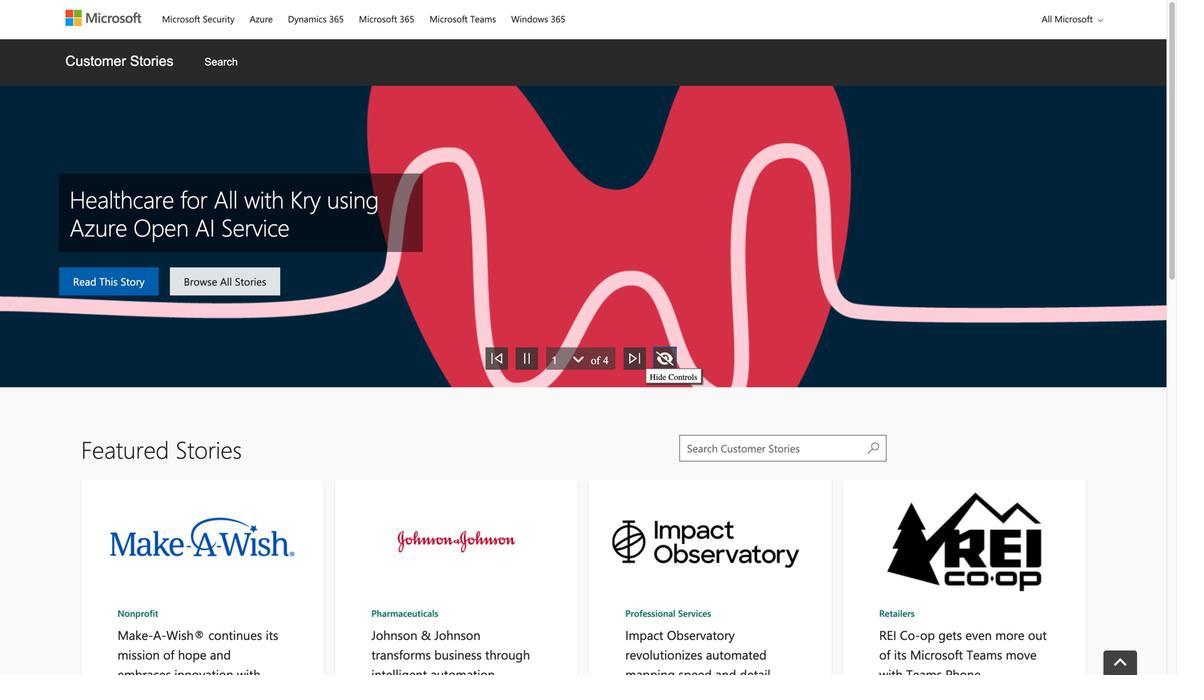 Task type: vqa. For each thing, say whether or not it's contained in the screenshot.
Read
yes



Task type: describe. For each thing, give the bounding box(es) containing it.
1 vertical spatial teams
[[967, 646, 1003, 663]]

customer stories link
[[51, 39, 188, 86]]

embraces
[[118, 666, 171, 675]]

rei
[[880, 626, 897, 643]]

story
[[121, 275, 145, 289]]

speed
[[679, 666, 712, 675]]

pharmaceuticals
[[372, 607, 439, 619]]

op
[[921, 626, 936, 643]]

dynamics 365 link
[[282, 1, 350, 34]]

gets
[[939, 626, 963, 643]]

azure inside healthcare for all with kry using azure open ai service
[[70, 211, 127, 243]]

and inside professional services impact observatory revolutionizes automated mapping speed and deta
[[716, 666, 737, 675]]

browse
[[184, 275, 217, 289]]

microsoft for microsoft teams
[[430, 13, 468, 25]]

impact
[[626, 626, 664, 643]]

microsoft inside 'retailers rei co-op gets even more out of its microsoft teams move with teams phone'
[[911, 646, 964, 663]]

wish®
[[166, 626, 205, 643]]

1
[[552, 353, 558, 367]]

365 for dynamics 365
[[329, 13, 344, 25]]

nonprofit make-a-wish® continues its mission of hope and embraces innovation wi
[[118, 607, 279, 675]]

customer stories
[[65, 53, 174, 69]]

kry
[[290, 183, 321, 215]]

go to top image
[[1115, 658, 1128, 671]]

stories inside region
[[235, 275, 267, 289]]

continues
[[208, 626, 262, 643]]

mapping
[[626, 666, 676, 675]]

and inside nonprofit make-a-wish® continues its mission of hope and embraces innovation wi
[[210, 646, 231, 663]]

business
[[435, 646, 482, 663]]

mission
[[118, 646, 160, 663]]

search link
[[191, 39, 252, 85]]

this
[[99, 275, 118, 289]]

using
[[327, 183, 379, 215]]

of inside 'retailers rei co-op gets even more out of its microsoft teams move with teams phone'
[[880, 646, 891, 663]]

transforms
[[372, 646, 431, 663]]

teams inside microsoft teams 'link'
[[471, 13, 496, 25]]

browse all stories link
[[170, 267, 281, 296]]

microsoft image
[[65, 10, 141, 26]]

1 johnson from the left
[[372, 626, 418, 643]]

of inside featured stories region
[[591, 354, 601, 367]]

dynamics 365
[[288, 13, 344, 25]]

move
[[1007, 646, 1037, 663]]

even
[[966, 626, 993, 643]]

microsoft inside dropdown button
[[1055, 13, 1094, 25]]

phone
[[946, 666, 982, 675]]

solid image
[[573, 353, 585, 367]]

for
[[180, 183, 208, 215]]

its inside 'retailers rei co-op gets even more out of its microsoft teams move with teams phone'
[[895, 646, 907, 663]]

read
[[73, 275, 96, 289]]

service
[[221, 211, 290, 243]]

ai
[[195, 211, 215, 243]]

retailers rei co-op gets even more out of its microsoft teams move with teams phone
[[880, 607, 1048, 675]]

customer
[[65, 53, 126, 69]]

automation
[[431, 666, 495, 675]]

of inside nonprofit make-a-wish® continues its mission of hope and embraces innovation wi
[[163, 646, 175, 663]]

microsoft for microsoft 365
[[359, 13, 397, 25]]

pause stories image
[[520, 352, 534, 366]]



Task type: locate. For each thing, give the bounding box(es) containing it.
more
[[996, 626, 1025, 643]]

professional
[[626, 607, 676, 619]]

365 inside "link"
[[551, 13, 566, 25]]

stories for featured stories
[[176, 433, 242, 465]]

azure up 'this' at left
[[70, 211, 127, 243]]

featured stories region
[[0, 86, 1167, 387]]

4
[[604, 354, 609, 367]]

search featured stories region
[[23, 401, 1145, 675]]

azure right security
[[250, 13, 273, 25]]

microsoft teams
[[430, 13, 496, 25]]

1 horizontal spatial johnson
[[435, 626, 481, 643]]

observatory
[[667, 626, 735, 643]]

1 horizontal spatial azure
[[250, 13, 273, 25]]

1 vertical spatial and
[[716, 666, 737, 675]]

out
[[1029, 626, 1048, 643]]

nonprofit
[[118, 607, 158, 619]]

1 horizontal spatial of
[[591, 354, 601, 367]]

hope
[[178, 646, 207, 663]]

and up the innovation
[[210, 646, 231, 663]]

microsoft 365
[[359, 13, 415, 25]]

0 horizontal spatial teams
[[471, 13, 496, 25]]

0 vertical spatial and
[[210, 646, 231, 663]]

2 365 from the left
[[400, 13, 415, 25]]

2 vertical spatial teams
[[907, 666, 943, 675]]

stories
[[130, 53, 174, 69], [235, 275, 267, 289], [176, 433, 242, 465]]

0 horizontal spatial 365
[[329, 13, 344, 25]]

read this story
[[73, 275, 145, 289]]

featured
[[81, 433, 169, 465]]

1 horizontal spatial with
[[880, 666, 903, 675]]

365 for windows 365
[[551, 13, 566, 25]]

1 horizontal spatial teams
[[907, 666, 943, 675]]

1 vertical spatial with
[[880, 666, 903, 675]]

microsoft security link
[[156, 1, 241, 34]]

healthcare
[[70, 183, 174, 215]]

microsoft teams link
[[423, 1, 503, 34]]

0 horizontal spatial johnson
[[372, 626, 418, 643]]

365 right dynamics
[[329, 13, 344, 25]]

through
[[486, 646, 530, 663]]

its down co-
[[895, 646, 907, 663]]

pharmaceuticals johnson & johnson transforms business through intelligent automation
[[372, 607, 530, 675]]

Search Customer Stories search field
[[680, 435, 887, 462]]

professional services impact observatory revolutionizes automated mapping speed and deta
[[626, 607, 771, 675]]

microsoft 365 link
[[353, 1, 421, 34]]

2 horizontal spatial of
[[880, 646, 891, 663]]

microsoft security
[[162, 13, 235, 25]]

of  4
[[591, 354, 609, 367]]

microsoft for microsoft security
[[162, 13, 200, 25]]

windows
[[512, 13, 549, 25]]

0 vertical spatial its
[[266, 626, 279, 643]]

teams down even
[[967, 646, 1003, 663]]

1 horizontal spatial its
[[895, 646, 907, 663]]

its
[[266, 626, 279, 643], [895, 646, 907, 663]]

&
[[421, 626, 431, 643]]

windows 365
[[512, 13, 566, 25]]

hide carousal controls image
[[657, 352, 674, 366]]

a-
[[153, 626, 166, 643]]

all
[[1043, 13, 1053, 25], [214, 183, 238, 215], [220, 275, 232, 289]]

1 horizontal spatial 365
[[400, 13, 415, 25]]

1 button
[[546, 347, 588, 370]]

1 vertical spatial azure
[[70, 211, 127, 243]]

with
[[244, 183, 284, 215], [880, 666, 903, 675]]

revolutionizes
[[626, 646, 703, 663]]

retailers
[[880, 607, 915, 619]]

of left the '4'
[[591, 354, 601, 367]]

azure link
[[244, 1, 279, 34]]

featured stories
[[81, 433, 242, 465]]

azure
[[250, 13, 273, 25], [70, 211, 127, 243]]

innovation
[[175, 666, 234, 675]]

its right 'continues'
[[266, 626, 279, 643]]

stories for customer stories
[[130, 53, 174, 69]]

2 horizontal spatial 365
[[551, 13, 566, 25]]

search
[[205, 56, 238, 68]]

with inside healthcare for all with kry using azure open ai service
[[244, 183, 284, 215]]

with down rei
[[880, 666, 903, 675]]

open
[[133, 211, 189, 243]]

intelligent
[[372, 666, 427, 675]]

1 vertical spatial all
[[214, 183, 238, 215]]

2 johnson from the left
[[435, 626, 481, 643]]

of down rei
[[880, 646, 891, 663]]

read this story link
[[59, 267, 159, 296]]

browse all stories
[[184, 275, 267, 289]]

teams down op at the bottom of page
[[907, 666, 943, 675]]

microsoft
[[162, 13, 200, 25], [359, 13, 397, 25], [430, 13, 468, 25], [1055, 13, 1094, 25], [911, 646, 964, 663]]

security
[[203, 13, 235, 25]]

all microsoft
[[1043, 13, 1094, 25]]

teams left windows
[[471, 13, 496, 25]]

windows 365 link
[[505, 1, 572, 34]]

all inside healthcare for all with kry using azure open ai service
[[214, 183, 238, 215]]

co-
[[901, 626, 921, 643]]

0 vertical spatial stories
[[130, 53, 174, 69]]

of down 'a-'
[[163, 646, 175, 663]]

365 for microsoft 365
[[400, 13, 415, 25]]

1 vertical spatial stories
[[235, 275, 267, 289]]

stories inside "link"
[[130, 53, 174, 69]]

services
[[679, 607, 712, 619]]

365 left "microsoft teams"
[[400, 13, 415, 25]]

teams
[[471, 13, 496, 25], [967, 646, 1003, 663], [907, 666, 943, 675]]

and down automated
[[716, 666, 737, 675]]

365
[[329, 13, 344, 25], [400, 13, 415, 25], [551, 13, 566, 25]]

with inside 'retailers rei co-op gets even more out of its microsoft teams move with teams phone'
[[880, 666, 903, 675]]

all microsoft button
[[1031, 1, 1108, 37]]

0 horizontal spatial its
[[266, 626, 279, 643]]

healthcare for all with kry using azure open ai service
[[70, 183, 379, 243]]

2 vertical spatial stories
[[176, 433, 242, 465]]

automated
[[706, 646, 767, 663]]

0 horizontal spatial and
[[210, 646, 231, 663]]

1 365 from the left
[[329, 13, 344, 25]]

1 horizontal spatial and
[[716, 666, 737, 675]]

0 vertical spatial azure
[[250, 13, 273, 25]]

2 vertical spatial all
[[220, 275, 232, 289]]

0 vertical spatial with
[[244, 183, 284, 215]]

2 horizontal spatial teams
[[967, 646, 1003, 663]]

all inside dropdown button
[[1043, 13, 1053, 25]]

0 vertical spatial teams
[[471, 13, 496, 25]]

1 vertical spatial its
[[895, 646, 907, 663]]

dynamics
[[288, 13, 327, 25]]

johnson
[[372, 626, 418, 643], [435, 626, 481, 643]]

0 horizontal spatial azure
[[70, 211, 127, 243]]

its inside nonprofit make-a-wish® continues its mission of hope and embraces innovation wi
[[266, 626, 279, 643]]

stories inside region
[[176, 433, 242, 465]]

johnson up business
[[435, 626, 481, 643]]

make-
[[118, 626, 153, 643]]

3 365 from the left
[[551, 13, 566, 25]]

johnson up transforms
[[372, 626, 418, 643]]

and
[[210, 646, 231, 663], [716, 666, 737, 675]]

365 right windows
[[551, 13, 566, 25]]

0 horizontal spatial with
[[244, 183, 284, 215]]

0 vertical spatial all
[[1043, 13, 1053, 25]]

microsoft inside 'link'
[[430, 13, 468, 25]]

of
[[591, 354, 601, 367], [163, 646, 175, 663], [880, 646, 891, 663]]

0 horizontal spatial of
[[163, 646, 175, 663]]

with left kry
[[244, 183, 284, 215]]



